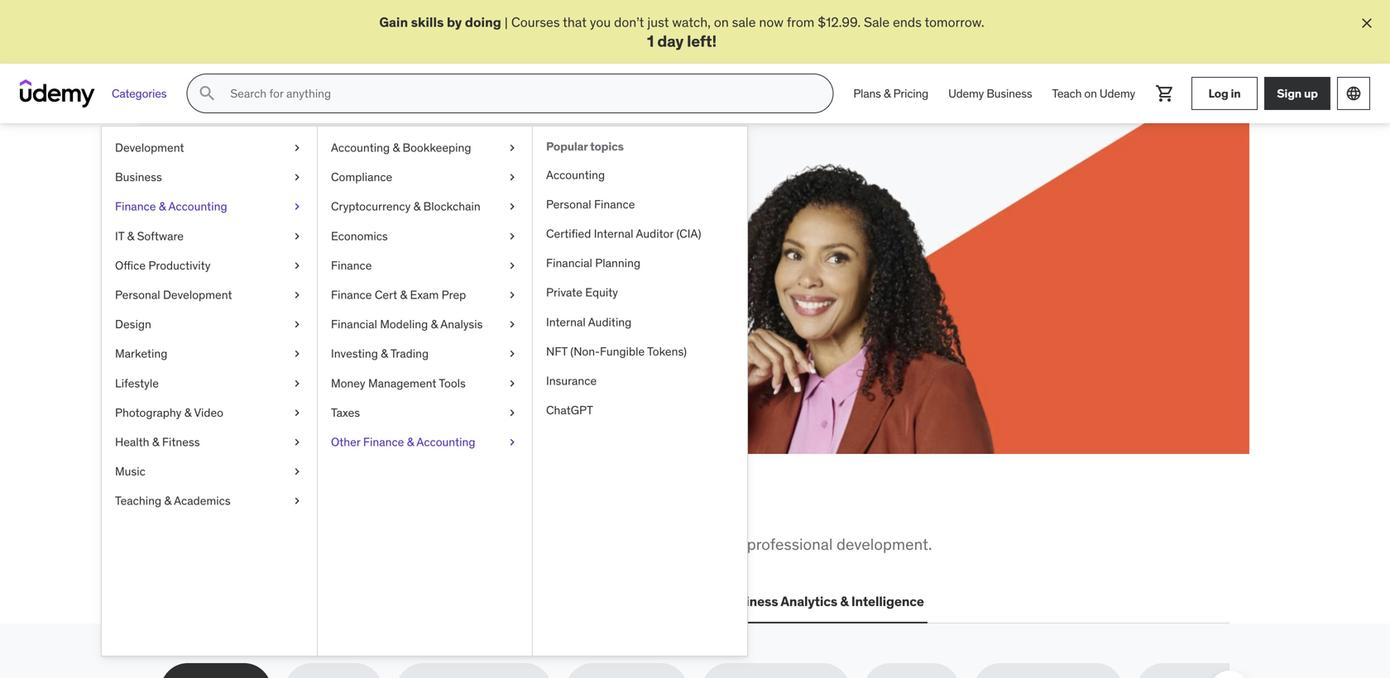 Task type: locate. For each thing, give the bounding box(es) containing it.
& left the trading
[[381, 347, 388, 362]]

courses for doing
[[511, 14, 560, 31]]

certified internal auditor (cia)
[[546, 226, 701, 241]]

$12.99. for save)
[[235, 288, 278, 305]]

xsmall image inside health & fitness link
[[290, 435, 304, 451]]

money
[[331, 376, 365, 391]]

0 vertical spatial on
[[714, 14, 729, 31]]

economics link
[[318, 222, 532, 251]]

financial for financial modeling & analysis
[[331, 317, 377, 332]]

courses inside learn, practice, succeed (and save) courses for every skill in your learning journey, starting at $12.99. sale ends tomorrow.
[[220, 270, 269, 286]]

you inside the gain skills by doing | courses that you don't just watch, on sale now from $12.99. sale ends tomorrow. 1 day left!
[[590, 14, 611, 31]]

personal
[[546, 197, 591, 212], [115, 288, 160, 303]]

xsmall image
[[290, 140, 304, 156], [290, 199, 304, 215], [506, 199, 519, 215], [290, 287, 304, 304], [506, 287, 519, 304], [290, 317, 304, 333], [506, 317, 519, 333], [506, 376, 519, 392], [290, 405, 304, 421], [506, 405, 519, 421], [290, 464, 304, 480], [290, 493, 304, 510]]

submit search image
[[197, 84, 217, 104]]

& right the cert
[[400, 288, 407, 303]]

nft (non-fungible tokens) link
[[533, 337, 747, 367]]

tomorrow. for |
[[925, 14, 985, 31]]

0 vertical spatial ends
[[893, 14, 922, 31]]

& for fitness
[[152, 435, 159, 450]]

fitness
[[162, 435, 200, 450]]

finance right other
[[363, 435, 404, 450]]

1 horizontal spatial in
[[447, 493, 472, 528]]

xsmall image inside finance & accounting link
[[290, 199, 304, 215]]

1 horizontal spatial $12.99.
[[818, 14, 861, 31]]

$12.99. inside learn, practice, succeed (and save) courses for every skill in your learning journey, starting at $12.99. sale ends tomorrow.
[[235, 288, 278, 305]]

1 horizontal spatial you
[[590, 14, 611, 31]]

courses inside the gain skills by doing | courses that you don't just watch, on sale now from $12.99. sale ends tomorrow. 1 day left!
[[511, 14, 560, 31]]

0 horizontal spatial $12.99.
[[235, 288, 278, 305]]

lifestyle link
[[102, 369, 317, 398]]

accounting & bookkeeping
[[331, 140, 471, 155]]

categories
[[112, 86, 167, 101]]

xsmall image for design
[[290, 317, 304, 333]]

xsmall image inside finance cert & exam prep link
[[506, 287, 519, 304]]

sale
[[732, 14, 756, 31]]

1 horizontal spatial sale
[[864, 14, 890, 31]]

business
[[987, 86, 1032, 101], [115, 170, 162, 185], [722, 594, 778, 610]]

just
[[647, 14, 669, 31]]

xsmall image up one in the bottom left of the page
[[506, 435, 519, 451]]

xsmall image for it & software
[[290, 228, 304, 245]]

xsmall image for teaching & academics
[[290, 493, 304, 510]]

0 vertical spatial personal
[[546, 197, 591, 212]]

2 horizontal spatial in
[[1231, 86, 1241, 101]]

modeling
[[380, 317, 428, 332]]

courses right |
[[511, 14, 560, 31]]

xsmall image for business
[[290, 169, 304, 186]]

financial inside financial planning link
[[546, 256, 592, 271]]

accounting inside finance & accounting link
[[168, 199, 227, 214]]

sale inside the gain skills by doing | courses that you don't just watch, on sale now from $12.99. sale ends tomorrow. 1 day left!
[[864, 14, 890, 31]]

$12.99. right from
[[818, 14, 861, 31]]

log in
[[1209, 86, 1241, 101]]

doing
[[465, 14, 501, 31]]

personal up "certified"
[[546, 197, 591, 212]]

it inside it certifications button
[[297, 594, 308, 610]]

xsmall image inside 'other finance & accounting' link
[[506, 435, 519, 451]]

2 vertical spatial skills
[[328, 535, 363, 555]]

& down compliance 'link' at the left top of the page
[[413, 199, 421, 214]]

business left teach
[[987, 86, 1032, 101]]

0 horizontal spatial sale
[[281, 288, 307, 305]]

xsmall image
[[506, 140, 519, 156], [290, 169, 304, 186], [506, 169, 519, 186], [290, 228, 304, 245], [506, 228, 519, 245], [290, 258, 304, 274], [506, 258, 519, 274], [290, 346, 304, 362], [506, 346, 519, 362], [290, 376, 304, 392], [290, 435, 304, 451], [506, 435, 519, 451]]

teaching & academics
[[115, 494, 231, 509]]

udemy right the pricing
[[948, 86, 984, 101]]

0 vertical spatial sale
[[864, 14, 890, 31]]

on left sale at the top right of the page
[[714, 14, 729, 31]]

xsmall image inside design link
[[290, 317, 304, 333]]

1 vertical spatial you
[[327, 493, 374, 528]]

xsmall image for economics
[[506, 228, 519, 245]]

sign
[[1277, 86, 1302, 101]]

1 horizontal spatial tomorrow.
[[925, 14, 985, 31]]

& left 'video' on the left bottom of the page
[[184, 406, 191, 420]]

photography
[[115, 406, 182, 420]]

& up office
[[127, 229, 134, 244]]

& down taxes link
[[407, 435, 414, 450]]

xsmall image up starting
[[506, 228, 519, 245]]

software
[[137, 229, 184, 244]]

blockchain
[[423, 199, 481, 214]]

personal up design at the top left of the page
[[115, 288, 160, 303]]

on right teach
[[1084, 86, 1097, 101]]

$12.99. inside the gain skills by doing | courses that you don't just watch, on sale now from $12.99. sale ends tomorrow. 1 day left!
[[818, 14, 861, 31]]

1 vertical spatial development
[[163, 288, 232, 303]]

by
[[447, 14, 462, 31]]

tokens)
[[647, 344, 687, 359]]

1 vertical spatial personal
[[115, 288, 160, 303]]

xsmall image inside teaching & academics link
[[290, 493, 304, 510]]

sale up 'plans'
[[864, 14, 890, 31]]

day
[[657, 31, 684, 51]]

xsmall image for money management tools
[[506, 376, 519, 392]]

in inside the all the skills you need in one place from critical workplace skills to technical topics, our catalog supports well-rounded professional development.
[[447, 493, 472, 528]]

xsmall image for photography & video
[[290, 405, 304, 421]]

$12.99. down for on the left top of page
[[235, 288, 278, 305]]

you inside the all the skills you need in one place from critical workplace skills to technical topics, our catalog supports well-rounded professional development.
[[327, 493, 374, 528]]

lifestyle
[[115, 376, 159, 391]]

exam
[[410, 288, 439, 303]]

0 horizontal spatial in
[[353, 270, 363, 286]]

internal up planning
[[594, 226, 633, 241]]

1 vertical spatial courses
[[220, 270, 269, 286]]

xsmall image left money
[[290, 376, 304, 392]]

in up topics,
[[447, 493, 472, 528]]

on
[[714, 14, 729, 31], [1084, 86, 1097, 101]]

ends down skill
[[310, 288, 339, 305]]

tomorrow. up "udemy business"
[[925, 14, 985, 31]]

personal for personal finance
[[546, 197, 591, 212]]

tomorrow. inside learn, practice, succeed (and save) courses for every skill in your learning journey, starting at $12.99. sale ends tomorrow.
[[342, 288, 402, 305]]

you right that
[[590, 14, 611, 31]]

skills inside the gain skills by doing | courses that you don't just watch, on sale now from $12.99. sale ends tomorrow. 1 day left!
[[411, 14, 444, 31]]

other
[[331, 435, 360, 450]]

xsmall image inside personal development link
[[290, 287, 304, 304]]

xsmall image right for on the left top of page
[[290, 258, 304, 274]]

bookkeeping
[[403, 140, 471, 155]]

private
[[546, 285, 583, 300]]

& right health
[[152, 435, 159, 450]]

certifications
[[311, 594, 395, 610]]

& left analysis
[[431, 317, 438, 332]]

& left bookkeeping
[[393, 140, 400, 155]]

planning
[[595, 256, 641, 271]]

0 horizontal spatial it
[[115, 229, 124, 244]]

2 udemy from the left
[[1100, 86, 1135, 101]]

0 horizontal spatial ends
[[310, 288, 339, 305]]

xsmall image inside business "link"
[[290, 169, 304, 186]]

1 vertical spatial skills
[[251, 493, 322, 528]]

$12.99.
[[818, 14, 861, 31], [235, 288, 278, 305]]

skills left to on the bottom left of page
[[328, 535, 363, 555]]

xsmall image inside it & software link
[[290, 228, 304, 245]]

compliance
[[331, 170, 392, 185]]

& for academics
[[164, 494, 171, 509]]

personal for personal development
[[115, 288, 160, 303]]

finance up it & software
[[115, 199, 156, 214]]

personal inside other finance & accounting element
[[546, 197, 591, 212]]

0 horizontal spatial financial
[[331, 317, 377, 332]]

0 horizontal spatial you
[[327, 493, 374, 528]]

1 horizontal spatial it
[[297, 594, 308, 610]]

1 horizontal spatial on
[[1084, 86, 1097, 101]]

marketing
[[115, 347, 167, 362]]

ends for |
[[893, 14, 922, 31]]

teach on udemy link
[[1042, 74, 1145, 114]]

in inside log in link
[[1231, 86, 1241, 101]]

video
[[194, 406, 223, 420]]

1 vertical spatial it
[[297, 594, 308, 610]]

development down office productivity link
[[163, 288, 232, 303]]

skills left by
[[411, 14, 444, 31]]

1 horizontal spatial personal
[[546, 197, 591, 212]]

starting
[[496, 270, 542, 286]]

business inside button
[[722, 594, 778, 610]]

1 vertical spatial on
[[1084, 86, 1097, 101]]

udemy
[[948, 86, 984, 101], [1100, 86, 1135, 101]]

& right analytics
[[840, 594, 849, 610]]

0 vertical spatial business
[[987, 86, 1032, 101]]

xsmall image inside development link
[[290, 140, 304, 156]]

xsmall image up learn,
[[290, 169, 304, 186]]

1 vertical spatial in
[[353, 270, 363, 286]]

1 vertical spatial $12.99.
[[235, 288, 278, 305]]

1 horizontal spatial business
[[722, 594, 778, 610]]

xsmall image right journey,
[[506, 258, 519, 274]]

0 vertical spatial development
[[115, 140, 184, 155]]

xsmall image inside lifestyle link
[[290, 376, 304, 392]]

don't
[[614, 14, 644, 31]]

& right 'plans'
[[884, 86, 891, 101]]

0 vertical spatial it
[[115, 229, 124, 244]]

accounting up 'compliance'
[[331, 140, 390, 155]]

0 vertical spatial financial
[[546, 256, 592, 271]]

2 horizontal spatial skills
[[411, 14, 444, 31]]

& for software
[[127, 229, 134, 244]]

ends up the pricing
[[893, 14, 922, 31]]

0 horizontal spatial udemy
[[948, 86, 984, 101]]

internal down private
[[546, 315, 586, 330]]

& right teaching on the bottom left of page
[[164, 494, 171, 509]]

health
[[115, 435, 149, 450]]

financial up investing
[[331, 317, 377, 332]]

xsmall image inside marketing link
[[290, 346, 304, 362]]

xsmall image inside accounting & bookkeeping link
[[506, 140, 519, 156]]

you up to on the bottom left of page
[[327, 493, 374, 528]]

finance cert & exam prep
[[331, 288, 466, 303]]

courses up at
[[220, 270, 269, 286]]

at
[[220, 288, 232, 305]]

finance for finance
[[331, 258, 372, 273]]

skills up workplace
[[251, 493, 322, 528]]

it inside it & software link
[[115, 229, 124, 244]]

accounting down business "link" at left top
[[168, 199, 227, 214]]

in right log
[[1231, 86, 1241, 101]]

ends inside the gain skills by doing | courses that you don't just watch, on sale now from $12.99. sale ends tomorrow. 1 day left!
[[893, 14, 922, 31]]

catalog
[[528, 535, 580, 555]]

& for accounting
[[159, 199, 166, 214]]

0 horizontal spatial on
[[714, 14, 729, 31]]

0 vertical spatial $12.99.
[[818, 14, 861, 31]]

udemy business link
[[939, 74, 1042, 114]]

development
[[115, 140, 184, 155], [163, 288, 232, 303]]

1 vertical spatial financial
[[331, 317, 377, 332]]

1 horizontal spatial skills
[[328, 535, 363, 555]]

xsmall image inside photography & video link
[[290, 405, 304, 421]]

ends inside learn, practice, succeed (and save) courses for every skill in your learning journey, starting at $12.99. sale ends tomorrow.
[[310, 288, 339, 305]]

xsmall image for investing & trading
[[506, 346, 519, 362]]

financial down "certified"
[[546, 256, 592, 271]]

shopping cart with 0 items image
[[1155, 84, 1175, 104]]

succeed
[[428, 195, 532, 230]]

business analytics & intelligence button
[[719, 582, 928, 622]]

xsmall image left other
[[290, 435, 304, 451]]

tomorrow. down your
[[342, 288, 402, 305]]

business link
[[102, 163, 317, 192]]

skill
[[326, 270, 350, 286]]

tomorrow. inside the gain skills by doing | courses that you don't just watch, on sale now from $12.99. sale ends tomorrow. 1 day left!
[[925, 14, 985, 31]]

it
[[115, 229, 124, 244], [297, 594, 308, 610]]

0 horizontal spatial courses
[[220, 270, 269, 286]]

courses for (and
[[220, 270, 269, 286]]

academics
[[174, 494, 231, 509]]

tomorrow.
[[925, 14, 985, 31], [342, 288, 402, 305]]

intelligence
[[851, 594, 924, 610]]

data science
[[503, 594, 584, 610]]

0 vertical spatial you
[[590, 14, 611, 31]]

xsmall image inside the financial modeling & analysis link
[[506, 317, 519, 333]]

xsmall image for finance & accounting
[[290, 199, 304, 215]]

every
[[291, 270, 323, 286]]

financial for financial planning
[[546, 256, 592, 271]]

you
[[590, 14, 611, 31], [327, 493, 374, 528]]

udemy left the shopping cart with 0 items image
[[1100, 86, 1135, 101]]

xsmall image left nft
[[506, 346, 519, 362]]

1 horizontal spatial financial
[[546, 256, 592, 271]]

teach on udemy
[[1052, 86, 1135, 101]]

xsmall image inside compliance 'link'
[[506, 169, 519, 186]]

xsmall image up every
[[290, 228, 304, 245]]

1 horizontal spatial udemy
[[1100, 86, 1135, 101]]

2 horizontal spatial business
[[987, 86, 1032, 101]]

finance & accounting
[[115, 199, 227, 214]]

xsmall image inside taxes link
[[506, 405, 519, 421]]

xsmall image inside cryptocurrency & blockchain link
[[506, 199, 519, 215]]

design link
[[102, 310, 317, 340]]

business left analytics
[[722, 594, 778, 610]]

1 vertical spatial ends
[[310, 288, 339, 305]]

& for trading
[[381, 347, 388, 362]]

it left certifications
[[297, 594, 308, 610]]

xsmall image inside the economics link
[[506, 228, 519, 245]]

1 horizontal spatial ends
[[893, 14, 922, 31]]

development down categories dropdown button
[[115, 140, 184, 155]]

all
[[161, 493, 199, 528]]

xsmall image inside investing & trading link
[[506, 346, 519, 362]]

xsmall image inside money management tools "link"
[[506, 376, 519, 392]]

1 vertical spatial internal
[[546, 315, 586, 330]]

1 vertical spatial tomorrow.
[[342, 288, 402, 305]]

& for bookkeeping
[[393, 140, 400, 155]]

certified internal auditor (cia) link
[[533, 219, 747, 249]]

0 vertical spatial skills
[[411, 14, 444, 31]]

tools
[[439, 376, 466, 391]]

development link
[[102, 133, 317, 163]]

pricing
[[893, 86, 929, 101]]

xsmall image for compliance
[[506, 169, 519, 186]]

popular
[[546, 139, 588, 154]]

xsmall image inside office productivity link
[[290, 258, 304, 274]]

xsmall image left the popular
[[506, 140, 519, 156]]

1 vertical spatial sale
[[281, 288, 307, 305]]

fungible
[[600, 344, 645, 359]]

finance down skill
[[331, 288, 372, 303]]

xsmall image left investing
[[290, 346, 304, 362]]

practice,
[[311, 195, 424, 230]]

close image
[[1359, 15, 1375, 31]]

finance for finance & accounting
[[115, 199, 156, 214]]

in right skill
[[353, 270, 363, 286]]

1 horizontal spatial courses
[[511, 14, 560, 31]]

management
[[368, 376, 437, 391]]

2 vertical spatial in
[[447, 493, 472, 528]]

cryptocurrency & blockchain link
[[318, 192, 532, 222]]

finance down economics
[[331, 258, 372, 273]]

auditor
[[636, 226, 674, 241]]

business for business
[[115, 170, 162, 185]]

xsmall image up succeed
[[506, 169, 519, 186]]

accounting inside accounting 'link'
[[546, 168, 605, 182]]

|
[[505, 14, 508, 31]]

need
[[379, 493, 442, 528]]

it up office
[[115, 229, 124, 244]]

0 vertical spatial in
[[1231, 86, 1241, 101]]

xsmall image inside music link
[[290, 464, 304, 480]]

xsmall image inside finance link
[[506, 258, 519, 274]]

xsmall image for office productivity
[[290, 258, 304, 274]]

sale down every
[[281, 288, 307, 305]]

0 vertical spatial courses
[[511, 14, 560, 31]]

0 vertical spatial tomorrow.
[[925, 14, 985, 31]]

& up software
[[159, 199, 166, 214]]

insurance
[[546, 374, 597, 389]]

business up finance & accounting
[[115, 170, 162, 185]]

0 horizontal spatial skills
[[251, 493, 322, 528]]

0 vertical spatial internal
[[594, 226, 633, 241]]

1 vertical spatial business
[[115, 170, 162, 185]]

2 vertical spatial business
[[722, 594, 778, 610]]

0 horizontal spatial business
[[115, 170, 162, 185]]

0 horizontal spatial personal
[[115, 288, 160, 303]]

categories button
[[102, 74, 177, 114]]

development inside personal development link
[[163, 288, 232, 303]]

accounting down taxes link
[[417, 435, 475, 450]]

accounting down the popular
[[546, 168, 605, 182]]

investing & trading
[[331, 347, 429, 362]]

0 horizontal spatial tomorrow.
[[342, 288, 402, 305]]

business inside "link"
[[115, 170, 162, 185]]

ends for save)
[[310, 288, 339, 305]]

sale inside learn, practice, succeed (and save) courses for every skill in your learning journey, starting at $12.99. sale ends tomorrow.
[[281, 288, 307, 305]]

sale
[[864, 14, 890, 31], [281, 288, 307, 305]]

productivity
[[148, 258, 211, 273]]

financial inside the financial modeling & analysis link
[[331, 317, 377, 332]]

photography & video link
[[102, 398, 317, 428]]

xsmall image for development
[[290, 140, 304, 156]]



Task type: vqa. For each thing, say whether or not it's contained in the screenshot.
the in to the bottom
yes



Task type: describe. For each thing, give the bounding box(es) containing it.
cryptocurrency
[[331, 199, 411, 214]]

xsmall image for taxes
[[506, 405, 519, 421]]

equity
[[585, 285, 618, 300]]

financial modeling & analysis link
[[318, 310, 532, 340]]

log
[[1209, 86, 1229, 101]]

on inside the gain skills by doing | courses that you don't just watch, on sale now from $12.99. sale ends tomorrow. 1 day left!
[[714, 14, 729, 31]]

xsmall image for accounting & bookkeeping
[[506, 140, 519, 156]]

personal finance
[[546, 197, 635, 212]]

(cia)
[[676, 226, 701, 241]]

science
[[535, 594, 584, 610]]

udemy business
[[948, 86, 1032, 101]]

personal development link
[[102, 281, 317, 310]]

technical
[[384, 535, 448, 555]]

1 horizontal spatial internal
[[594, 226, 633, 241]]

critical
[[201, 535, 248, 555]]

& for video
[[184, 406, 191, 420]]

marketing link
[[102, 340, 317, 369]]

gain skills by doing | courses that you don't just watch, on sale now from $12.99. sale ends tomorrow. 1 day left!
[[379, 14, 985, 51]]

chatgpt link
[[533, 396, 747, 426]]

udemy image
[[20, 80, 95, 108]]

xsmall image for financial modeling & analysis
[[506, 317, 519, 333]]

(non-
[[570, 344, 600, 359]]

cert
[[375, 288, 397, 303]]

money management tools
[[331, 376, 466, 391]]

it for it certifications
[[297, 594, 308, 610]]

music link
[[102, 457, 317, 487]]

development.
[[837, 535, 932, 555]]

xsmall image for lifestyle
[[290, 376, 304, 392]]

money management tools link
[[318, 369, 532, 398]]

other finance & accounting element
[[532, 127, 747, 656]]

sale for |
[[864, 14, 890, 31]]

finance cert & exam prep link
[[318, 281, 532, 310]]

from
[[787, 14, 815, 31]]

teach
[[1052, 86, 1082, 101]]

health & fitness link
[[102, 428, 317, 457]]

xsmall image for other finance & accounting
[[506, 435, 519, 451]]

learn,
[[220, 195, 306, 230]]

up
[[1304, 86, 1318, 101]]

it certifications button
[[294, 582, 398, 622]]

private equity
[[546, 285, 618, 300]]

0 horizontal spatial internal
[[546, 315, 586, 330]]

& for pricing
[[884, 86, 891, 101]]

xsmall image for cryptocurrency & blockchain
[[506, 199, 519, 215]]

certified
[[546, 226, 591, 241]]

analysis
[[440, 317, 483, 332]]

one
[[477, 493, 525, 528]]

sign up
[[1277, 86, 1318, 101]]

& inside button
[[840, 594, 849, 610]]

xsmall image for music
[[290, 464, 304, 480]]

compliance link
[[318, 163, 532, 192]]

professional
[[747, 535, 833, 555]]

sale for save)
[[281, 288, 307, 305]]

Search for anything text field
[[227, 80, 813, 108]]

nft
[[546, 344, 568, 359]]

investing & trading link
[[318, 340, 532, 369]]

development inside development link
[[115, 140, 184, 155]]

& for blockchain
[[413, 199, 421, 214]]

plans & pricing
[[853, 86, 929, 101]]

health & fitness
[[115, 435, 200, 450]]

sign up link
[[1264, 77, 1331, 110]]

financial planning
[[546, 256, 641, 271]]

business for business analytics & intelligence
[[722, 594, 778, 610]]

personal finance link
[[533, 190, 747, 219]]

xsmall image for marketing
[[290, 346, 304, 362]]

nft (non-fungible tokens)
[[546, 344, 687, 359]]

office
[[115, 258, 146, 273]]

office productivity
[[115, 258, 211, 273]]

financial planning link
[[533, 249, 747, 278]]

finance for finance cert & exam prep
[[331, 288, 372, 303]]

teaching & academics link
[[102, 487, 317, 516]]

choose a language image
[[1346, 85, 1362, 102]]

gain
[[379, 14, 408, 31]]

accounting inside accounting & bookkeeping link
[[331, 140, 390, 155]]

the
[[204, 493, 246, 528]]

workplace
[[252, 535, 324, 555]]

watch,
[[672, 14, 711, 31]]

all the skills you need in one place from critical workplace skills to technical topics, our catalog supports well-rounded professional development.
[[161, 493, 932, 555]]

topics
[[590, 139, 624, 154]]

1 udemy from the left
[[948, 86, 984, 101]]

in inside learn, practice, succeed (and save) courses for every skill in your learning journey, starting at $12.99. sale ends tomorrow.
[[353, 270, 363, 286]]

tomorrow. for save)
[[342, 288, 402, 305]]

prep
[[442, 288, 466, 303]]

chatgpt
[[546, 403, 593, 418]]

data science button
[[500, 582, 588, 622]]

learning
[[395, 270, 443, 286]]

xsmall image for health & fitness
[[290, 435, 304, 451]]

it for it & software
[[115, 229, 124, 244]]

office productivity link
[[102, 251, 317, 281]]

it & software
[[115, 229, 184, 244]]

xsmall image for finance
[[506, 258, 519, 274]]

1
[[647, 31, 654, 51]]

your
[[367, 270, 392, 286]]

private equity link
[[533, 278, 747, 308]]

popular topics
[[546, 139, 624, 154]]

well-
[[650, 535, 685, 555]]

rounded
[[685, 535, 743, 555]]

photography & video
[[115, 406, 223, 420]]

business analytics & intelligence
[[722, 594, 924, 610]]

$12.99. for |
[[818, 14, 861, 31]]

xsmall image for personal development
[[290, 287, 304, 304]]

analytics
[[781, 594, 838, 610]]

it & software link
[[102, 222, 317, 251]]

investing
[[331, 347, 378, 362]]

xsmall image for finance cert & exam prep
[[506, 287, 519, 304]]

accounting inside 'other finance & accounting' link
[[417, 435, 475, 450]]

log in link
[[1192, 77, 1258, 110]]

other finance & accounting
[[331, 435, 475, 450]]

finance up certified internal auditor (cia)
[[594, 197, 635, 212]]



